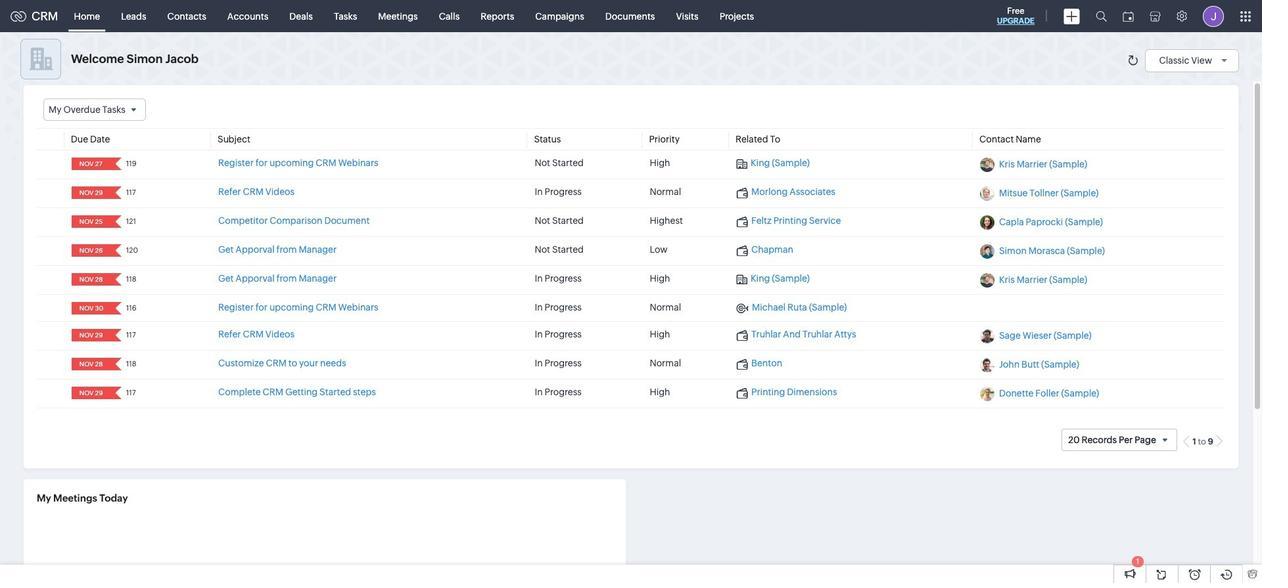 Task type: vqa. For each thing, say whether or not it's contained in the screenshot.
SEARCH element
yes



Task type: describe. For each thing, give the bounding box(es) containing it.
profile element
[[1195, 0, 1232, 32]]

create menu image
[[1064, 8, 1080, 24]]

search image
[[1096, 11, 1107, 22]]

profile image
[[1203, 6, 1224, 27]]

create menu element
[[1056, 0, 1088, 32]]



Task type: locate. For each thing, give the bounding box(es) containing it.
calendar image
[[1123, 11, 1134, 21]]

None field
[[43, 99, 146, 121], [75, 158, 106, 170], [75, 187, 106, 199], [75, 216, 106, 228], [75, 245, 106, 257], [75, 274, 106, 286], [75, 303, 106, 315], [75, 329, 106, 342], [75, 358, 106, 371], [75, 387, 106, 400], [43, 99, 146, 121], [75, 158, 106, 170], [75, 187, 106, 199], [75, 216, 106, 228], [75, 245, 106, 257], [75, 274, 106, 286], [75, 303, 106, 315], [75, 329, 106, 342], [75, 358, 106, 371], [75, 387, 106, 400]]

logo image
[[11, 11, 26, 21]]

search element
[[1088, 0, 1115, 32]]



